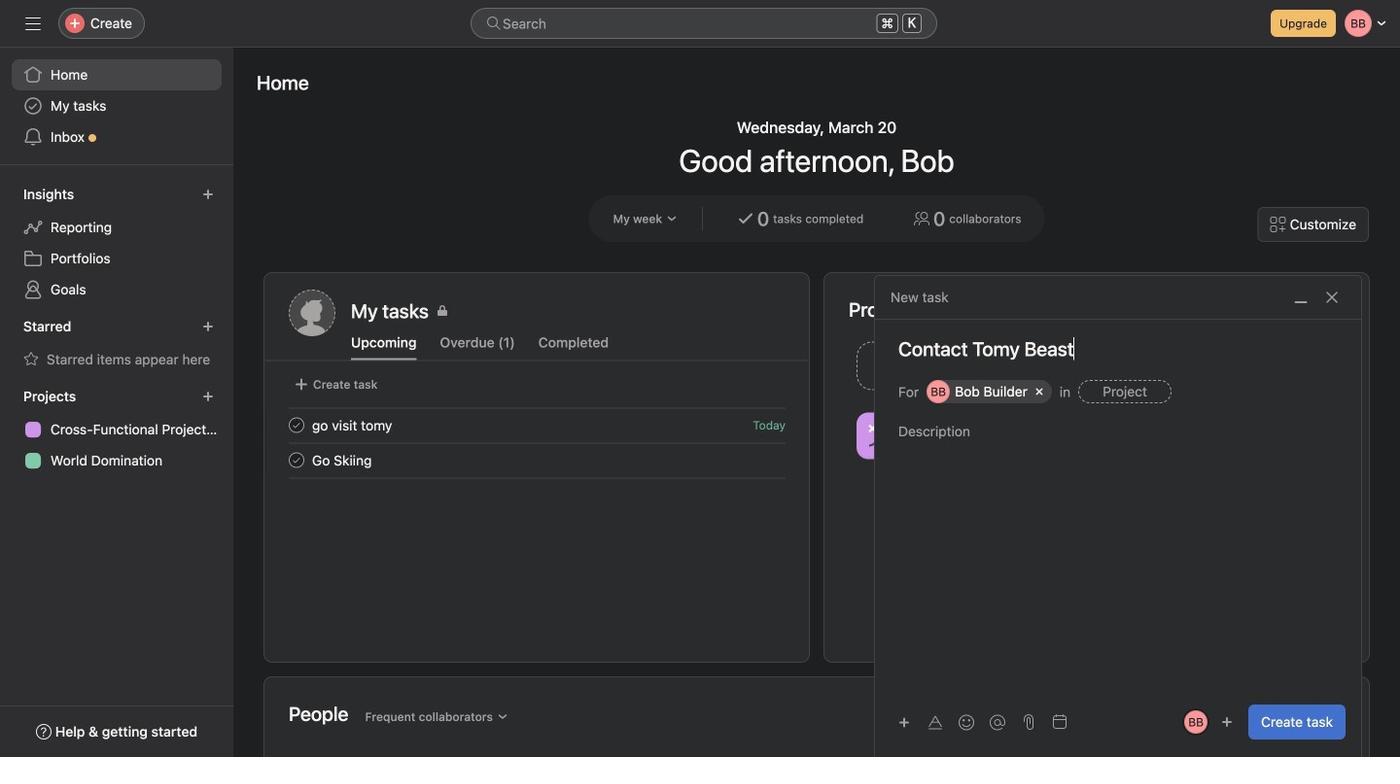 Task type: vqa. For each thing, say whether or not it's contained in the screenshot.
the tab actions image
no



Task type: describe. For each thing, give the bounding box(es) containing it.
rocket image
[[1117, 355, 1141, 378]]

Mark complete checkbox
[[285, 414, 308, 437]]

minimize image
[[1294, 290, 1309, 305]]

line_and_symbols image
[[869, 425, 892, 448]]

insights element
[[0, 177, 233, 309]]

add or remove collaborators from this task image
[[1222, 717, 1234, 729]]

hide sidebar image
[[25, 16, 41, 31]]

new insights image
[[202, 189, 214, 200]]



Task type: locate. For each thing, give the bounding box(es) containing it.
Mark complete checkbox
[[285, 449, 308, 472]]

add items to starred image
[[202, 321, 214, 333]]

mark complete image for mark complete option
[[285, 414, 308, 437]]

starred element
[[0, 309, 233, 379]]

mark complete image for mark complete checkbox in the left of the page
[[285, 449, 308, 472]]

0 vertical spatial mark complete image
[[285, 414, 308, 437]]

1 vertical spatial mark complete image
[[285, 449, 308, 472]]

add profile photo image
[[289, 290, 336, 337]]

dialog
[[876, 276, 1362, 758]]

mark complete image up mark complete checkbox in the left of the page
[[285, 414, 308, 437]]

2 mark complete image from the top
[[285, 449, 308, 472]]

1 mark complete image from the top
[[285, 414, 308, 437]]

close image
[[1325, 290, 1341, 305]]

None field
[[471, 8, 938, 39]]

Search tasks, projects, and more text field
[[471, 8, 938, 39]]

new project or portfolio image
[[202, 391, 214, 403]]

toolbar
[[891, 709, 1016, 737]]

at mention image
[[990, 716, 1006, 731]]

mark complete image
[[285, 414, 308, 437], [285, 449, 308, 472]]

Task name text field
[[876, 336, 1362, 363]]

insert an object image
[[899, 717, 911, 729]]

projects element
[[0, 379, 233, 481]]

mark complete image down mark complete option
[[285, 449, 308, 472]]

list item
[[849, 337, 1098, 396], [266, 408, 809, 443], [266, 443, 809, 478]]

global element
[[0, 48, 233, 164]]



